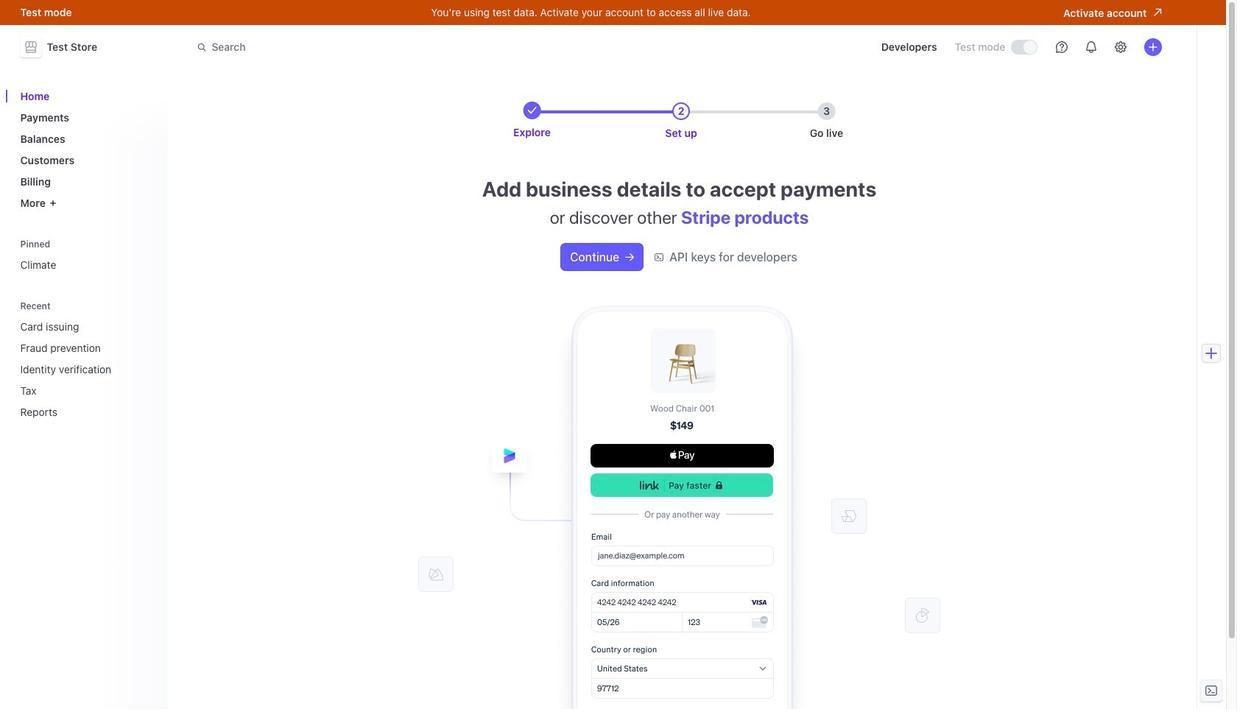 Task type: describe. For each thing, give the bounding box(es) containing it.
notifications image
[[1086, 41, 1097, 53]]

help image
[[1056, 41, 1068, 53]]

pinned element
[[14, 234, 159, 277]]

svg image
[[626, 253, 635, 262]]



Task type: vqa. For each thing, say whether or not it's contained in the screenshot.
Atlas Account
no



Task type: locate. For each thing, give the bounding box(es) containing it.
Test mode checkbox
[[1012, 41, 1037, 54]]

1 recent element from the top
[[14, 296, 159, 424]]

clear history image
[[144, 302, 153, 311]]

recent element
[[14, 296, 159, 424], [14, 315, 159, 424]]

Search text field
[[188, 34, 604, 61]]

2 recent element from the top
[[14, 315, 159, 424]]

core navigation links element
[[14, 84, 159, 215]]

None search field
[[188, 34, 604, 61]]

edit pins image
[[144, 240, 153, 249]]

settings image
[[1115, 41, 1127, 53]]



